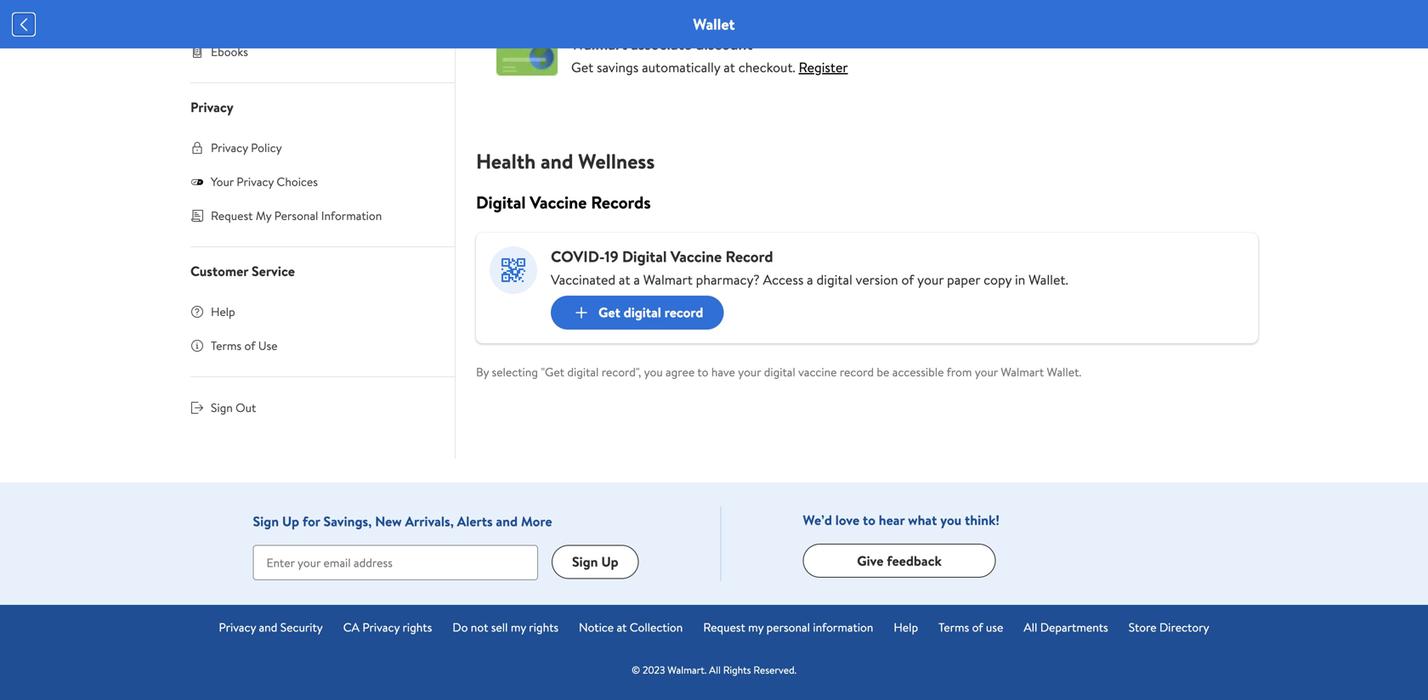 Task type: locate. For each thing, give the bounding box(es) containing it.
at for discount
[[724, 58, 736, 76]]

1 horizontal spatial help
[[894, 620, 919, 636]]

rights left do
[[403, 620, 432, 636]]

at down discount
[[724, 58, 736, 76]]

digital
[[476, 190, 526, 214], [622, 246, 667, 267]]

0 horizontal spatial get
[[572, 58, 594, 76]]

rights right sell
[[529, 620, 559, 636]]

1 vertical spatial vaccine
[[671, 246, 722, 267]]

0 vertical spatial of
[[902, 270, 915, 289]]

a up get digital record button
[[634, 270, 640, 289]]

and left more
[[496, 512, 518, 531]]

1 horizontal spatial rights
[[529, 620, 559, 636]]

2 vertical spatial walmart
[[1001, 364, 1045, 381]]

1 vertical spatial and
[[496, 512, 518, 531]]

1 horizontal spatial all
[[1024, 620, 1038, 636]]

terms of use
[[211, 338, 278, 354]]

wallet.
[[1029, 270, 1069, 289], [1047, 364, 1082, 381]]

get down vaccinated
[[599, 303, 621, 322]]

vaccine
[[530, 190, 587, 214], [671, 246, 722, 267]]

walmart associate discount image
[[497, 35, 558, 76]]

your privacy choices
[[211, 174, 318, 190]]

0 vertical spatial all
[[1024, 620, 1038, 636]]

1 vertical spatial get
[[599, 303, 621, 322]]

of
[[902, 270, 915, 289], [245, 338, 256, 354], [973, 620, 984, 636]]

your
[[211, 174, 234, 190]]

1 vertical spatial to
[[863, 511, 876, 530]]

privacy for privacy policy
[[211, 139, 248, 156]]

all left rights
[[709, 663, 721, 678]]

rights
[[724, 663, 751, 678]]

my
[[511, 620, 526, 636], [749, 620, 764, 636]]

0 vertical spatial to
[[698, 364, 709, 381]]

up for sign up for savings, new arrivals, alerts and more
[[282, 512, 299, 531]]

vaccine down 'health and wellness'
[[530, 190, 587, 214]]

savings,
[[324, 512, 372, 531]]

up for sign up
[[602, 553, 619, 572]]

terms of use link
[[170, 329, 455, 363]]

to right love
[[863, 511, 876, 530]]

my left 'personal'
[[749, 620, 764, 636]]

at up get digital record button
[[619, 270, 631, 289]]

a right "access"
[[807, 270, 814, 289]]

2 vertical spatial at
[[617, 620, 627, 636]]

store directory
[[1129, 620, 1210, 636]]

walmart up get digital record
[[644, 270, 693, 289]]

walmart
[[572, 34, 628, 55], [644, 270, 693, 289], [1001, 364, 1045, 381]]

feedback
[[887, 552, 942, 571]]

privacy
[[191, 98, 234, 117], [211, 139, 248, 156], [237, 174, 274, 190], [219, 620, 256, 636], [363, 620, 400, 636]]

2 horizontal spatial of
[[973, 620, 984, 636]]

alerts
[[457, 512, 493, 531]]

up inside button
[[602, 553, 619, 572]]

record left be
[[840, 364, 874, 381]]

1 vertical spatial terms
[[939, 620, 970, 636]]

0 vertical spatial request
[[211, 208, 253, 224]]

discount
[[696, 34, 753, 55]]

0 vertical spatial you
[[644, 364, 663, 381]]

0 horizontal spatial walmart
[[572, 34, 628, 55]]

sign left for
[[253, 512, 279, 531]]

0 horizontal spatial up
[[282, 512, 299, 531]]

at right notice
[[617, 620, 627, 636]]

0 horizontal spatial request
[[211, 208, 253, 224]]

walmart.
[[668, 663, 707, 678]]

1 horizontal spatial my
[[749, 620, 764, 636]]

reserved.
[[754, 663, 797, 678]]

1 vertical spatial request
[[704, 620, 746, 636]]

0 horizontal spatial rights
[[403, 620, 432, 636]]

2 vertical spatial sign
[[572, 553, 598, 572]]

your left paper
[[918, 270, 944, 289]]

help link right information
[[894, 619, 919, 637]]

privacy up privacy policy
[[191, 98, 234, 117]]

0 vertical spatial help link
[[170, 295, 455, 329]]

a
[[634, 270, 640, 289], [807, 270, 814, 289]]

ebooks
[[211, 43, 248, 60]]

1 a from the left
[[634, 270, 640, 289]]

get inside button
[[599, 303, 621, 322]]

2023
[[643, 663, 665, 678]]

you
[[644, 364, 663, 381], [941, 511, 962, 530]]

0 horizontal spatial help
[[211, 304, 235, 320]]

request for request my personal information
[[211, 208, 253, 224]]

checkout.
[[739, 58, 796, 76]]

walmart inside walmart associate discount get savings automatically at checkout. register
[[572, 34, 628, 55]]

digital left the vaccine
[[764, 364, 796, 381]]

1 vertical spatial all
[[709, 663, 721, 678]]

digital down health
[[476, 190, 526, 214]]

all right use
[[1024, 620, 1038, 636]]

2 a from the left
[[807, 270, 814, 289]]

not
[[471, 620, 489, 636]]

help
[[211, 304, 235, 320], [894, 620, 919, 636]]

0 vertical spatial help
[[211, 304, 235, 320]]

1 horizontal spatial your
[[918, 270, 944, 289]]

privacy policy link
[[170, 131, 455, 165]]

sign up button
[[552, 545, 639, 579]]

health
[[476, 147, 536, 176]]

0 vertical spatial digital
[[476, 190, 526, 214]]

you right what
[[941, 511, 962, 530]]

walmart up "savings"
[[572, 34, 628, 55]]

in
[[1016, 270, 1026, 289]]

1 horizontal spatial of
[[902, 270, 915, 289]]

digital up record",
[[624, 303, 662, 322]]

to left the "have"
[[698, 364, 709, 381]]

1 horizontal spatial to
[[863, 511, 876, 530]]

Enter your email address field
[[253, 545, 538, 581]]

1 horizontal spatial walmart
[[644, 270, 693, 289]]

do not sell my rights
[[453, 620, 559, 636]]

0 horizontal spatial record
[[665, 303, 704, 322]]

walmart associate discount get savings automatically at checkout. register
[[572, 34, 848, 76]]

vaccine inside covid-19 digital vaccine record vaccinated at a walmart pharmacy? access a digital version of your paper copy in wallet.
[[671, 246, 722, 267]]

terms
[[211, 338, 242, 354], [939, 620, 970, 636]]

1 horizontal spatial terms
[[939, 620, 970, 636]]

we'd
[[803, 511, 833, 530]]

have
[[712, 364, 736, 381]]

ca privacy rights link
[[343, 619, 432, 637]]

1 horizontal spatial and
[[496, 512, 518, 531]]

0 horizontal spatial terms
[[211, 338, 242, 354]]

paper
[[947, 270, 981, 289]]

terms of use link
[[939, 619, 1004, 637]]

2 vertical spatial of
[[973, 620, 984, 636]]

1 horizontal spatial record
[[840, 364, 874, 381]]

vaccine up the pharmacy?
[[671, 246, 722, 267]]

up up notice
[[602, 553, 619, 572]]

walmart inside covid-19 digital vaccine record vaccinated at a walmart pharmacy? access a digital version of your paper copy in wallet.
[[644, 270, 693, 289]]

1 horizontal spatial up
[[602, 553, 619, 572]]

0 vertical spatial up
[[282, 512, 299, 531]]

0 vertical spatial vaccine
[[530, 190, 587, 214]]

terms for terms of use
[[211, 338, 242, 354]]

and for wellness
[[541, 147, 574, 176]]

request my personal information link
[[704, 619, 874, 637]]

0 vertical spatial sign
[[211, 400, 233, 416]]

help link up use
[[170, 295, 455, 329]]

all
[[1024, 620, 1038, 636], [709, 663, 721, 678]]

sign left out
[[211, 400, 233, 416]]

sign inside button
[[572, 553, 598, 572]]

more
[[521, 512, 552, 531]]

1 horizontal spatial a
[[807, 270, 814, 289]]

19
[[605, 246, 619, 267]]

1 vertical spatial digital
[[622, 246, 667, 267]]

request up © 2023 walmart. all rights reserved.
[[704, 620, 746, 636]]

get inside walmart associate discount get savings automatically at checkout. register
[[572, 58, 594, 76]]

of inside covid-19 digital vaccine record vaccinated at a walmart pharmacy? access a digital version of your paper copy in wallet.
[[902, 270, 915, 289]]

2 vertical spatial and
[[259, 620, 278, 636]]

2 horizontal spatial your
[[975, 364, 998, 381]]

record
[[665, 303, 704, 322], [840, 364, 874, 381]]

1 horizontal spatial get
[[599, 303, 621, 322]]

at inside walmart associate discount get savings automatically at checkout. register
[[724, 58, 736, 76]]

records
[[591, 190, 651, 214]]

personal
[[767, 620, 811, 636]]

1 vertical spatial sign
[[253, 512, 279, 531]]

request
[[211, 208, 253, 224], [704, 620, 746, 636]]

0 vertical spatial at
[[724, 58, 736, 76]]

of for terms of use
[[245, 338, 256, 354]]

walmart right from on the right bottom of the page
[[1001, 364, 1045, 381]]

©
[[632, 663, 641, 678]]

at for digital
[[619, 270, 631, 289]]

1 vertical spatial you
[[941, 511, 962, 530]]

request my personal information link
[[170, 199, 455, 233]]

customer
[[191, 262, 248, 281]]

2 horizontal spatial and
[[541, 147, 574, 176]]

request left my
[[211, 208, 253, 224]]

0 horizontal spatial and
[[259, 620, 278, 636]]

sign up notice
[[572, 553, 598, 572]]

security
[[280, 620, 323, 636]]

1 horizontal spatial sign
[[253, 512, 279, 531]]

© 2023 walmart. all rights reserved.
[[632, 663, 797, 678]]

service
[[252, 262, 295, 281]]

0 horizontal spatial of
[[245, 338, 256, 354]]

covid-
[[551, 246, 605, 267]]

1 horizontal spatial you
[[941, 511, 962, 530]]

privacy left security
[[219, 620, 256, 636]]

help up terms of use
[[211, 304, 235, 320]]

and left security
[[259, 620, 278, 636]]

digital right 19
[[622, 246, 667, 267]]

record down the pharmacy?
[[665, 303, 704, 322]]

privacy and security
[[219, 620, 323, 636]]

1 vertical spatial at
[[619, 270, 631, 289]]

up left for
[[282, 512, 299, 531]]

covid-19 digital vaccine record vaccinated at a walmart pharmacy? access a digital version of your paper copy in wallet.
[[551, 246, 1069, 289]]

0 horizontal spatial sign
[[211, 400, 233, 416]]

privacy up your
[[211, 139, 248, 156]]

0 vertical spatial wallet.
[[1029, 270, 1069, 289]]

1 vertical spatial help link
[[894, 619, 919, 637]]

and
[[541, 147, 574, 176], [496, 512, 518, 531], [259, 620, 278, 636]]

1 vertical spatial wallet.
[[1047, 364, 1082, 381]]

your right from on the right bottom of the page
[[975, 364, 998, 381]]

and for security
[[259, 620, 278, 636]]

personal
[[274, 208, 318, 224]]

0 horizontal spatial you
[[644, 364, 663, 381]]

your
[[918, 270, 944, 289], [738, 364, 762, 381], [975, 364, 998, 381]]

wallet
[[694, 14, 735, 35]]

1 vertical spatial walmart
[[644, 270, 693, 289]]

sign for sign out
[[211, 400, 233, 416]]

0 horizontal spatial help link
[[170, 295, 455, 329]]

digital left version
[[817, 270, 853, 289]]

0 vertical spatial walmart
[[572, 34, 628, 55]]

2 horizontal spatial sign
[[572, 553, 598, 572]]

information
[[321, 208, 382, 224]]

my right sell
[[511, 620, 526, 636]]

0 horizontal spatial to
[[698, 364, 709, 381]]

get left "savings"
[[572, 58, 594, 76]]

1 vertical spatial up
[[602, 553, 619, 572]]

copy
[[984, 270, 1012, 289]]

terms for terms of use
[[939, 620, 970, 636]]

at inside covid-19 digital vaccine record vaccinated at a walmart pharmacy? access a digital version of your paper copy in wallet.
[[619, 270, 631, 289]]

1 vertical spatial of
[[245, 338, 256, 354]]

1 horizontal spatial request
[[704, 620, 746, 636]]

help right information
[[894, 620, 919, 636]]

and up the digital vaccine records on the left
[[541, 147, 574, 176]]

your right the "have"
[[738, 364, 762, 381]]

0 horizontal spatial my
[[511, 620, 526, 636]]

0 vertical spatial and
[[541, 147, 574, 176]]

0 horizontal spatial a
[[634, 270, 640, 289]]

1 horizontal spatial help link
[[894, 619, 919, 637]]

health and wellness
[[476, 147, 655, 176]]

at
[[724, 58, 736, 76], [619, 270, 631, 289], [617, 620, 627, 636]]

0 vertical spatial get
[[572, 58, 594, 76]]

notice at collection link
[[579, 619, 683, 637]]

back image
[[14, 14, 34, 35]]

0 vertical spatial terms
[[211, 338, 242, 354]]

1 vertical spatial help
[[894, 620, 919, 636]]

you left agree
[[644, 364, 663, 381]]

wallet. inside covid-19 digital vaccine record vaccinated at a walmart pharmacy? access a digital version of your paper copy in wallet.
[[1029, 270, 1069, 289]]

0 vertical spatial record
[[665, 303, 704, 322]]

1 horizontal spatial digital
[[622, 246, 667, 267]]

1 horizontal spatial vaccine
[[671, 246, 722, 267]]



Task type: describe. For each thing, give the bounding box(es) containing it.
terms of use
[[939, 620, 1004, 636]]

request my personal information
[[704, 620, 874, 636]]

all departments
[[1024, 620, 1109, 636]]

icon image
[[191, 175, 204, 189]]

help inside help link
[[211, 304, 235, 320]]

digital inside covid-19 digital vaccine record vaccinated at a walmart pharmacy? access a digital version of your paper copy in wallet.
[[622, 246, 667, 267]]

store
[[1129, 620, 1157, 636]]

privacy right your
[[237, 174, 274, 190]]

policy
[[251, 139, 282, 156]]

your inside covid-19 digital vaccine record vaccinated at a walmart pharmacy? access a digital version of your paper copy in wallet.
[[918, 270, 944, 289]]

0 horizontal spatial digital
[[476, 190, 526, 214]]

hear
[[879, 511, 905, 530]]

choices
[[277, 174, 318, 190]]

give
[[858, 552, 884, 571]]

sign out
[[211, 400, 256, 416]]

record
[[726, 246, 774, 267]]

request my personal information
[[211, 208, 382, 224]]

directory
[[1160, 620, 1210, 636]]

ebooks link
[[170, 35, 455, 69]]

register link
[[799, 58, 848, 76]]

vaccine
[[799, 364, 837, 381]]

do
[[453, 620, 468, 636]]

think!
[[965, 511, 1000, 530]]

of for terms of use
[[973, 620, 984, 636]]

version
[[856, 270, 899, 289]]

digital right "get
[[568, 364, 599, 381]]

sell
[[491, 620, 508, 636]]

get digital record
[[599, 303, 704, 322]]

request for request my personal information
[[704, 620, 746, 636]]

pharmacy?
[[696, 270, 760, 289]]

from
[[947, 364, 973, 381]]

digital inside covid-19 digital vaccine record vaccinated at a walmart pharmacy? access a digital version of your paper copy in wallet.
[[817, 270, 853, 289]]

sign up
[[572, 553, 619, 572]]

information
[[813, 620, 874, 636]]

digital inside button
[[624, 303, 662, 322]]

new
[[375, 512, 402, 531]]

1 rights from the left
[[403, 620, 432, 636]]

register
[[799, 58, 848, 76]]

your privacy choices link
[[170, 165, 455, 199]]

savings
[[597, 58, 639, 76]]

we'd love to hear what you think!
[[803, 511, 1000, 530]]

vaccinated
[[551, 270, 616, 289]]

privacy right ca
[[363, 620, 400, 636]]

record inside button
[[665, 303, 704, 322]]

by selecting "get digital record", you agree to have your digital vaccine record be accessible from your walmart wallet.
[[476, 364, 1082, 381]]

sign up for savings, new arrivals, alerts and more
[[253, 512, 552, 531]]

2 my from the left
[[749, 620, 764, 636]]

1 vertical spatial record
[[840, 364, 874, 381]]

ca
[[343, 620, 360, 636]]

for
[[303, 512, 320, 531]]

privacy for privacy
[[191, 98, 234, 117]]

use
[[258, 338, 278, 354]]

accessible
[[893, 364, 944, 381]]

access
[[763, 270, 804, 289]]

associate
[[631, 34, 692, 55]]

you for think!
[[941, 511, 962, 530]]

sign out link
[[170, 391, 455, 425]]

do not sell my rights link
[[453, 619, 559, 637]]

collection
[[630, 620, 683, 636]]

selecting
[[492, 364, 538, 381]]

agree
[[666, 364, 695, 381]]

sign for sign up for savings, new arrivals, alerts and more
[[253, 512, 279, 531]]

1 my from the left
[[511, 620, 526, 636]]

out
[[236, 400, 256, 416]]

2 rights from the left
[[529, 620, 559, 636]]

wellness
[[579, 147, 655, 176]]

what
[[909, 511, 938, 530]]

digital vaccine records
[[476, 190, 651, 214]]

by
[[476, 364, 489, 381]]

record",
[[602, 364, 642, 381]]

ca privacy rights
[[343, 620, 432, 636]]

0 horizontal spatial your
[[738, 364, 762, 381]]

notice
[[579, 620, 614, 636]]

use
[[987, 620, 1004, 636]]

sign for sign up
[[572, 553, 598, 572]]

privacy policy
[[211, 139, 282, 156]]

2 horizontal spatial walmart
[[1001, 364, 1045, 381]]

love
[[836, 511, 860, 530]]

privacy for privacy and security
[[219, 620, 256, 636]]

you for agree
[[644, 364, 663, 381]]

store directory link
[[1129, 619, 1210, 637]]

0 horizontal spatial all
[[709, 663, 721, 678]]

arrivals,
[[405, 512, 454, 531]]

0 horizontal spatial vaccine
[[530, 190, 587, 214]]

"get
[[541, 364, 565, 381]]

give feedback button
[[803, 544, 996, 578]]

my
[[256, 208, 272, 224]]

give feedback
[[858, 552, 942, 571]]

notice at collection
[[579, 620, 683, 636]]

departments
[[1041, 620, 1109, 636]]

get digital record button
[[551, 296, 724, 330]]



Task type: vqa. For each thing, say whether or not it's contained in the screenshot.
the top you
yes



